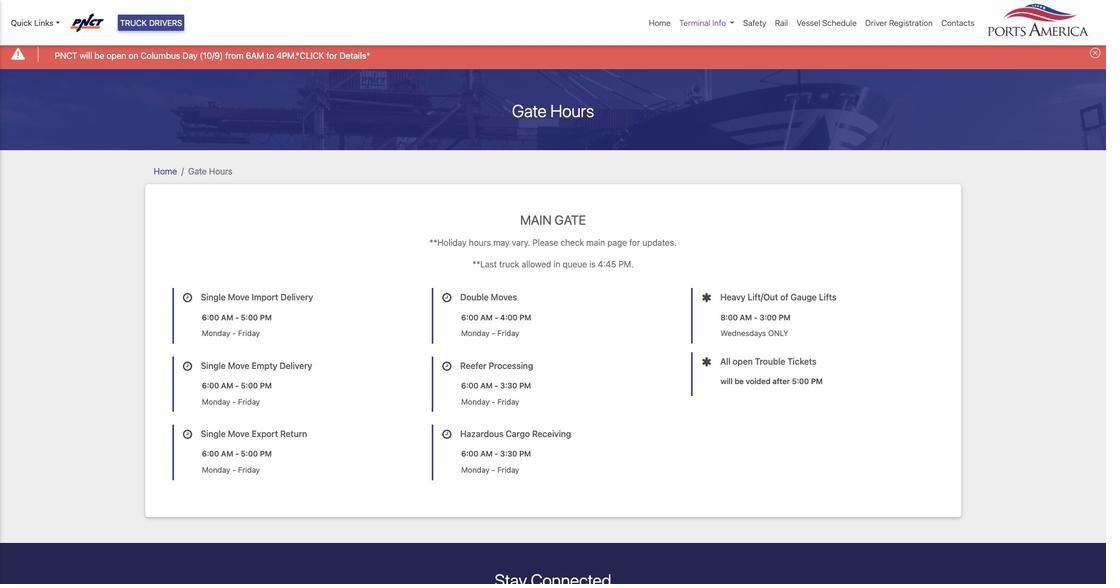 Task type: describe. For each thing, give the bounding box(es) containing it.
6:00 for single move export return
[[202, 450, 219, 459]]

pm.
[[619, 260, 634, 269]]

0 vertical spatial home link
[[645, 12, 676, 33]]

voided
[[746, 377, 771, 386]]

6:00 am - 5:00 pm for empty
[[202, 381, 272, 390]]

driver
[[866, 18, 888, 28]]

export
[[252, 429, 278, 439]]

am for single move export return
[[221, 450, 233, 459]]

friday for reefer processing
[[498, 397, 520, 406]]

4pm.*click
[[277, 51, 324, 60]]

monday for single move empty delivery
[[202, 397, 230, 406]]

**last truck allowed in queue is 4:45 pm.
[[473, 260, 634, 269]]

monday - friday for reefer processing
[[461, 397, 520, 406]]

am for reefer processing
[[481, 381, 493, 390]]

vessel
[[797, 18, 821, 28]]

safety link
[[739, 12, 771, 33]]

info
[[713, 18, 727, 28]]

monday - friday for single move export return
[[202, 466, 260, 475]]

lift/out
[[748, 293, 779, 302]]

delivery for single move import delivery
[[281, 293, 313, 302]]

import
[[252, 293, 278, 302]]

6:00 am - 3:30 pm for cargo
[[461, 450, 531, 459]]

truck
[[120, 18, 147, 28]]

all
[[721, 357, 731, 366]]

main
[[587, 238, 606, 248]]

pm down tickets
[[812, 377, 823, 386]]

rail
[[776, 18, 788, 28]]

cargo
[[506, 429, 530, 439]]

from
[[225, 51, 244, 60]]

8:00
[[721, 313, 738, 322]]

hazardous
[[460, 429, 504, 439]]

quick
[[11, 18, 32, 28]]

hazardous cargo receiving
[[460, 429, 572, 439]]

allowed
[[522, 260, 552, 269]]

after
[[773, 377, 790, 386]]

friday for single move export return
[[238, 466, 260, 475]]

processing
[[489, 361, 534, 371]]

3:30 for cargo
[[501, 450, 518, 459]]

wednesdays only
[[721, 329, 789, 338]]

vessel schedule
[[797, 18, 857, 28]]

lifts
[[819, 293, 837, 302]]

vary.
[[512, 238, 531, 248]]

1 vertical spatial be
[[735, 377, 744, 386]]

truck drivers
[[120, 18, 182, 28]]

single for single move import delivery
[[201, 293, 226, 302]]

pm for reefer processing
[[520, 381, 531, 390]]

pnct will be open on columbus day (10/9) from 6am to 4pm.*click for details* link
[[55, 49, 370, 62]]

single for single move export return
[[201, 429, 226, 439]]

0 horizontal spatial home link
[[154, 166, 177, 176]]

1 vertical spatial open
[[733, 357, 753, 366]]

3:00
[[760, 313, 777, 322]]

8:00 am - 3:00 pm
[[721, 313, 791, 322]]

6:00 am - 3:30 pm for processing
[[461, 381, 531, 390]]

driver registration
[[866, 18, 933, 28]]

will be voided after 5:00 pm
[[721, 377, 823, 386]]

truck drivers link
[[118, 15, 185, 31]]

is
[[590, 260, 596, 269]]

**holiday hours may vary. please check main page for updates.
[[430, 238, 677, 248]]

only
[[769, 329, 789, 338]]

check
[[561, 238, 585, 248]]

1 horizontal spatial home
[[649, 18, 671, 28]]

single for single move empty delivery
[[201, 361, 226, 371]]

4:45
[[598, 260, 617, 269]]

tickets
[[788, 357, 817, 366]]

1 horizontal spatial will
[[721, 377, 733, 386]]

pm for hazardous cargo receiving
[[520, 450, 531, 459]]

monday - friday for hazardous cargo receiving
[[461, 466, 520, 475]]

vessel schedule link
[[793, 12, 862, 33]]

moves
[[491, 293, 517, 302]]

updates.
[[643, 238, 677, 248]]

terminal info
[[680, 18, 727, 28]]

page
[[608, 238, 627, 248]]

to
[[267, 51, 274, 60]]

return
[[280, 429, 307, 439]]

6:00 for hazardous cargo receiving
[[461, 450, 479, 459]]

in
[[554, 260, 561, 269]]

quick links link
[[11, 17, 60, 29]]

monday - friday for single move import delivery
[[202, 329, 260, 338]]

0 horizontal spatial hours
[[209, 166, 233, 176]]

6:00 for single move empty delivery
[[202, 381, 219, 390]]

0 vertical spatial hours
[[551, 100, 595, 121]]

6:00 for double moves
[[461, 313, 479, 322]]

registration
[[890, 18, 933, 28]]

heavy lift/out of gauge lifts
[[721, 293, 837, 302]]

columbus
[[141, 51, 180, 60]]

**holiday
[[430, 238, 467, 248]]

0 vertical spatial gate hours
[[512, 100, 595, 121]]

monday for single move export return
[[202, 466, 230, 475]]

reefer
[[460, 361, 487, 371]]



Task type: vqa. For each thing, say whether or not it's contained in the screenshot.


Task type: locate. For each thing, give the bounding box(es) containing it.
monday down 6:00 am - 4:00 pm
[[461, 329, 490, 338]]

single left import
[[201, 293, 226, 302]]

3:30 down 'hazardous cargo receiving'
[[501, 450, 518, 459]]

friday
[[238, 329, 260, 338], [498, 329, 520, 338], [238, 397, 260, 406], [498, 397, 520, 406], [238, 466, 260, 475], [498, 466, 520, 475]]

monday down single move export return
[[202, 466, 230, 475]]

single move export return
[[201, 429, 307, 439]]

1 vertical spatial 6:00 am - 5:00 pm
[[202, 381, 272, 390]]

delivery
[[281, 293, 313, 302], [280, 361, 312, 371]]

friday down 'hazardous cargo receiving'
[[498, 466, 520, 475]]

0 horizontal spatial open
[[107, 51, 126, 60]]

reefer processing
[[460, 361, 534, 371]]

be left voided
[[735, 377, 744, 386]]

1 vertical spatial 3:30
[[501, 450, 518, 459]]

0 horizontal spatial will
[[80, 51, 92, 60]]

6:00 am - 5:00 pm
[[202, 313, 272, 322], [202, 381, 272, 390], [202, 450, 272, 459]]

friday for hazardous cargo receiving
[[498, 466, 520, 475]]

(10/9)
[[200, 51, 223, 60]]

am down single move export return
[[221, 450, 233, 459]]

0 vertical spatial move
[[228, 293, 250, 302]]

friday for single move import delivery
[[238, 329, 260, 338]]

move left import
[[228, 293, 250, 302]]

driver registration link
[[862, 12, 938, 33]]

6:00 down 'hazardous'
[[461, 450, 479, 459]]

6:00 for reefer processing
[[461, 381, 479, 390]]

be right pnct
[[94, 51, 104, 60]]

contacts
[[942, 18, 975, 28]]

pm for single move export return
[[260, 450, 272, 459]]

1 6:00 am - 3:30 pm from the top
[[461, 381, 531, 390]]

3:30 down processing
[[501, 381, 518, 390]]

may
[[494, 238, 510, 248]]

5:00 down single move empty delivery
[[241, 381, 258, 390]]

friday for single move empty delivery
[[238, 397, 260, 406]]

6:00 down 'double'
[[461, 313, 479, 322]]

1 vertical spatial home
[[154, 166, 177, 176]]

schedule
[[823, 18, 857, 28]]

am down reefer processing
[[481, 381, 493, 390]]

1 vertical spatial gate
[[188, 166, 207, 176]]

5:00 for single move export return
[[241, 450, 258, 459]]

move
[[228, 293, 250, 302], [228, 361, 250, 371], [228, 429, 250, 439]]

monday - friday down 'hazardous'
[[461, 466, 520, 475]]

5:00
[[241, 313, 258, 322], [792, 377, 810, 386], [241, 381, 258, 390], [241, 450, 258, 459]]

1 horizontal spatial open
[[733, 357, 753, 366]]

pm down empty
[[260, 381, 272, 390]]

am for heavy lift/out of gauge lifts
[[740, 313, 752, 322]]

monday for hazardous cargo receiving
[[461, 466, 490, 475]]

home
[[649, 18, 671, 28], [154, 166, 177, 176]]

am
[[221, 313, 233, 322], [481, 313, 493, 322], [740, 313, 752, 322], [221, 381, 233, 390], [481, 381, 493, 390], [221, 450, 233, 459], [481, 450, 493, 459]]

will down the all
[[721, 377, 733, 386]]

move left export
[[228, 429, 250, 439]]

1 vertical spatial 6:00 am - 3:30 pm
[[461, 450, 531, 459]]

1 single from the top
[[201, 293, 226, 302]]

2 6:00 am - 5:00 pm from the top
[[202, 381, 272, 390]]

0 horizontal spatial be
[[94, 51, 104, 60]]

gauge
[[791, 293, 817, 302]]

pm for heavy lift/out of gauge lifts
[[779, 313, 791, 322]]

3 move from the top
[[228, 429, 250, 439]]

single
[[201, 293, 226, 302], [201, 361, 226, 371], [201, 429, 226, 439]]

5:00 right after
[[792, 377, 810, 386]]

2 horizontal spatial gate
[[555, 212, 586, 227]]

2 single from the top
[[201, 361, 226, 371]]

double moves
[[460, 293, 517, 302]]

monday up single move export return
[[202, 397, 230, 406]]

3 6:00 am - 5:00 pm from the top
[[202, 450, 272, 459]]

be inside 'alert'
[[94, 51, 104, 60]]

1 horizontal spatial gate hours
[[512, 100, 595, 121]]

friday down single move export return
[[238, 466, 260, 475]]

main
[[520, 212, 552, 227]]

monday - friday down single move export return
[[202, 466, 260, 475]]

0 vertical spatial 6:00 am - 5:00 pm
[[202, 313, 272, 322]]

delivery right empty
[[280, 361, 312, 371]]

monday - friday for double moves
[[461, 329, 520, 338]]

2 move from the top
[[228, 361, 250, 371]]

6:00 down single move empty delivery
[[202, 381, 219, 390]]

6:00 am - 3:30 pm down reefer processing
[[461, 381, 531, 390]]

for right page
[[630, 238, 641, 248]]

contacts link
[[938, 12, 979, 33]]

links
[[34, 18, 53, 28]]

0 horizontal spatial gate
[[188, 166, 207, 176]]

am down 'hazardous'
[[481, 450, 493, 459]]

6:00 down reefer
[[461, 381, 479, 390]]

drivers
[[149, 18, 182, 28]]

move for empty
[[228, 361, 250, 371]]

hours
[[469, 238, 491, 248]]

monday - friday up single move empty delivery
[[202, 329, 260, 338]]

0 vertical spatial be
[[94, 51, 104, 60]]

monday for double moves
[[461, 329, 490, 338]]

heavy
[[721, 293, 746, 302]]

please
[[533, 238, 559, 248]]

6:00 down single move export return
[[202, 450, 219, 459]]

delivery for single move empty delivery
[[280, 361, 312, 371]]

for
[[327, 51, 337, 60], [630, 238, 641, 248]]

pnct
[[55, 51, 77, 60]]

pm for single move import delivery
[[260, 313, 272, 322]]

1 horizontal spatial home link
[[645, 12, 676, 33]]

1 horizontal spatial be
[[735, 377, 744, 386]]

am down double moves
[[481, 313, 493, 322]]

am for double moves
[[481, 313, 493, 322]]

open
[[107, 51, 126, 60], [733, 357, 753, 366]]

6:00 am - 5:00 pm down single move import delivery
[[202, 313, 272, 322]]

6:00 am - 4:00 pm
[[461, 313, 532, 322]]

receiving
[[533, 429, 572, 439]]

-
[[235, 313, 239, 322], [495, 313, 498, 322], [754, 313, 758, 322], [233, 329, 236, 338], [492, 329, 496, 338], [235, 381, 239, 390], [495, 381, 498, 390], [233, 397, 236, 406], [492, 397, 496, 406], [235, 450, 239, 459], [495, 450, 498, 459], [233, 466, 236, 475], [492, 466, 496, 475]]

0 vertical spatial for
[[327, 51, 337, 60]]

delivery right import
[[281, 293, 313, 302]]

safety
[[744, 18, 767, 28]]

0 vertical spatial 6:00 am - 3:30 pm
[[461, 381, 531, 390]]

quick links
[[11, 18, 53, 28]]

1 vertical spatial move
[[228, 361, 250, 371]]

0 vertical spatial 3:30
[[501, 381, 518, 390]]

queue
[[563, 260, 587, 269]]

0 horizontal spatial gate hours
[[188, 166, 233, 176]]

friday up single move empty delivery
[[238, 329, 260, 338]]

double
[[460, 293, 489, 302]]

1 horizontal spatial gate
[[512, 100, 547, 121]]

details*
[[340, 51, 370, 60]]

monday up 'hazardous'
[[461, 397, 490, 406]]

will inside 'alert'
[[80, 51, 92, 60]]

0 vertical spatial single
[[201, 293, 226, 302]]

1 vertical spatial single
[[201, 361, 226, 371]]

single left export
[[201, 429, 226, 439]]

move left empty
[[228, 361, 250, 371]]

open right the all
[[733, 357, 753, 366]]

trouble
[[755, 357, 786, 366]]

single move import delivery
[[201, 293, 313, 302]]

6:00 am - 5:00 pm for import
[[202, 313, 272, 322]]

6am
[[246, 51, 264, 60]]

monday for reefer processing
[[461, 397, 490, 406]]

2 vertical spatial single
[[201, 429, 226, 439]]

0 horizontal spatial home
[[154, 166, 177, 176]]

wednesdays
[[721, 329, 767, 338]]

2 vertical spatial move
[[228, 429, 250, 439]]

am for single move import delivery
[[221, 313, 233, 322]]

1 horizontal spatial for
[[630, 238, 641, 248]]

monday
[[202, 329, 230, 338], [461, 329, 490, 338], [202, 397, 230, 406], [461, 397, 490, 406], [202, 466, 230, 475], [461, 466, 490, 475]]

5:00 down single move export return
[[241, 450, 258, 459]]

6:00 am - 5:00 pm for export
[[202, 450, 272, 459]]

terminal
[[680, 18, 711, 28]]

monday - friday down 6:00 am - 4:00 pm
[[461, 329, 520, 338]]

close image
[[1091, 48, 1101, 59]]

move for export
[[228, 429, 250, 439]]

3:30
[[501, 381, 518, 390], [501, 450, 518, 459]]

1 vertical spatial gate hours
[[188, 166, 233, 176]]

hours
[[551, 100, 595, 121], [209, 166, 233, 176]]

will right pnct
[[80, 51, 92, 60]]

pnct will be open on columbus day (10/9) from 6am to 4pm.*click for details*
[[55, 51, 370, 60]]

am for hazardous cargo receiving
[[481, 450, 493, 459]]

0 vertical spatial home
[[649, 18, 671, 28]]

6:00 am - 5:00 pm down single move export return
[[202, 450, 272, 459]]

home link
[[645, 12, 676, 33], [154, 166, 177, 176]]

day
[[183, 51, 198, 60]]

for left details*
[[327, 51, 337, 60]]

5:00 for single move empty delivery
[[241, 381, 258, 390]]

0 vertical spatial will
[[80, 51, 92, 60]]

on
[[129, 51, 138, 60]]

pm down import
[[260, 313, 272, 322]]

rail link
[[771, 12, 793, 33]]

pm right '4:00' at left bottom
[[520, 313, 532, 322]]

1 3:30 from the top
[[501, 381, 518, 390]]

0 horizontal spatial for
[[327, 51, 337, 60]]

all open trouble tickets
[[721, 357, 817, 366]]

1 6:00 am - 5:00 pm from the top
[[202, 313, 272, 322]]

1 horizontal spatial hours
[[551, 100, 595, 121]]

6:00 am - 5:00 pm down single move empty delivery
[[202, 381, 272, 390]]

for inside 'alert'
[[327, 51, 337, 60]]

am down single move empty delivery
[[221, 381, 233, 390]]

6:00 down single move import delivery
[[202, 313, 219, 322]]

single move empty delivery
[[201, 361, 312, 371]]

pm for single move empty delivery
[[260, 381, 272, 390]]

empty
[[252, 361, 278, 371]]

4:00
[[501, 313, 518, 322]]

truck
[[499, 260, 520, 269]]

terminal info link
[[676, 12, 739, 33]]

friday down '4:00' at left bottom
[[498, 329, 520, 338]]

open left on
[[107, 51, 126, 60]]

1 move from the top
[[228, 293, 250, 302]]

move for import
[[228, 293, 250, 302]]

0 vertical spatial open
[[107, 51, 126, 60]]

1 vertical spatial for
[[630, 238, 641, 248]]

monday up single move empty delivery
[[202, 329, 230, 338]]

pm down export
[[260, 450, 272, 459]]

0 vertical spatial delivery
[[281, 293, 313, 302]]

main gate
[[520, 212, 586, 227]]

pm
[[260, 313, 272, 322], [520, 313, 532, 322], [779, 313, 791, 322], [812, 377, 823, 386], [260, 381, 272, 390], [520, 381, 531, 390], [260, 450, 272, 459], [520, 450, 531, 459]]

1 vertical spatial delivery
[[280, 361, 312, 371]]

pm right 3:00
[[779, 313, 791, 322]]

am for single move empty delivery
[[221, 381, 233, 390]]

6:00
[[202, 313, 219, 322], [461, 313, 479, 322], [202, 381, 219, 390], [461, 381, 479, 390], [202, 450, 219, 459], [461, 450, 479, 459]]

friday for double moves
[[498, 329, 520, 338]]

am up wednesdays
[[740, 313, 752, 322]]

6:00 for single move import delivery
[[202, 313, 219, 322]]

open inside 'alert'
[[107, 51, 126, 60]]

pm down processing
[[520, 381, 531, 390]]

friday up 'hazardous cargo receiving'
[[498, 397, 520, 406]]

pm for double moves
[[520, 313, 532, 322]]

2 vertical spatial 6:00 am - 5:00 pm
[[202, 450, 272, 459]]

5:00 for single move import delivery
[[241, 313, 258, 322]]

2 3:30 from the top
[[501, 450, 518, 459]]

single left empty
[[201, 361, 226, 371]]

of
[[781, 293, 789, 302]]

0 vertical spatial gate
[[512, 100, 547, 121]]

monday - friday up single move export return
[[202, 397, 260, 406]]

2 6:00 am - 3:30 pm from the top
[[461, 450, 531, 459]]

3 single from the top
[[201, 429, 226, 439]]

monday for single move import delivery
[[202, 329, 230, 338]]

monday - friday for single move empty delivery
[[202, 397, 260, 406]]

6:00 am - 3:30 pm down 'hazardous'
[[461, 450, 531, 459]]

gate
[[512, 100, 547, 121], [188, 166, 207, 176], [555, 212, 586, 227]]

monday - friday up 'hazardous'
[[461, 397, 520, 406]]

monday down 'hazardous'
[[461, 466, 490, 475]]

**last
[[473, 260, 497, 269]]

friday up single move export return
[[238, 397, 260, 406]]

pm down cargo
[[520, 450, 531, 459]]

am down single move import delivery
[[221, 313, 233, 322]]

1 vertical spatial home link
[[154, 166, 177, 176]]

1 vertical spatial hours
[[209, 166, 233, 176]]

1 vertical spatial will
[[721, 377, 733, 386]]

5:00 down single move import delivery
[[241, 313, 258, 322]]

6:00 am - 3:30 pm
[[461, 381, 531, 390], [461, 450, 531, 459]]

2 vertical spatial gate
[[555, 212, 586, 227]]

pnct will be open on columbus day (10/9) from 6am to 4pm.*click for details* alert
[[0, 40, 1107, 69]]

3:30 for processing
[[501, 381, 518, 390]]



